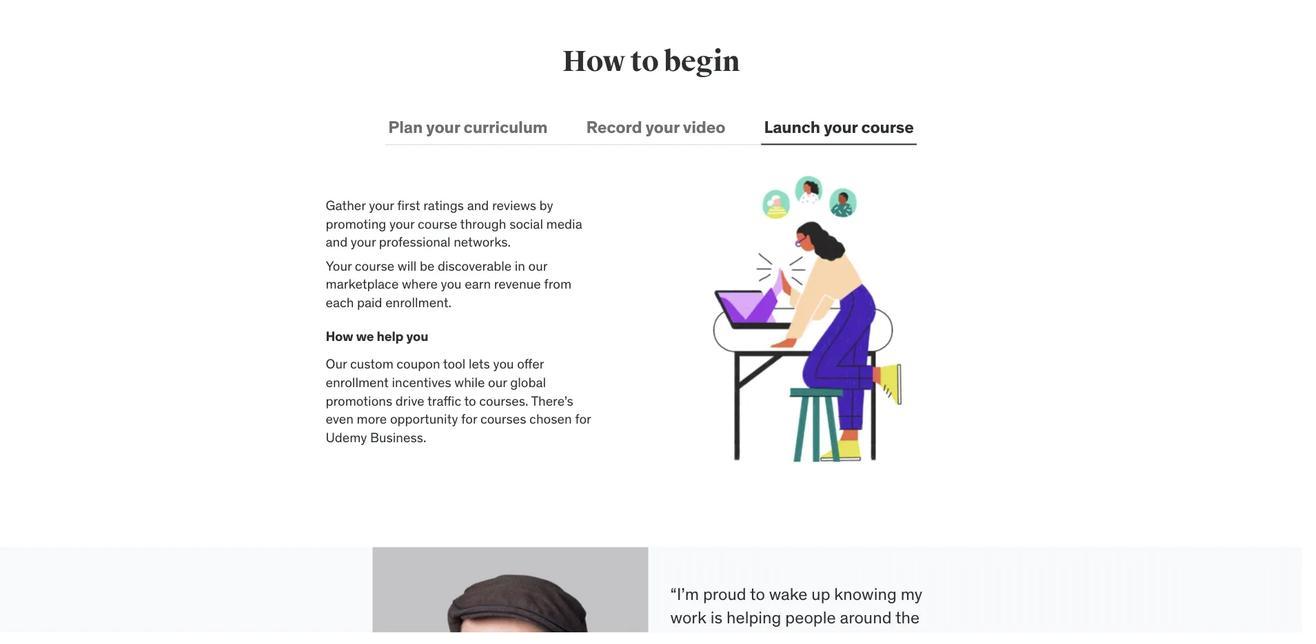 Task type: describe. For each thing, give the bounding box(es) containing it.
my
[[901, 585, 923, 605]]

first
[[397, 197, 420, 214]]

up
[[812, 585, 831, 605]]

knowing
[[835, 585, 897, 605]]

more
[[357, 411, 387, 428]]

helping
[[727, 608, 782, 628]]

world
[[671, 631, 711, 634]]

your for gather
[[369, 197, 394, 214]]

courses
[[481, 411, 527, 428]]

record your video button
[[584, 111, 729, 144]]

tool
[[443, 356, 466, 372]]

drive
[[396, 393, 425, 409]]

course inside gather your first ratings and reviews by promoting your course through social media and your professional networks.
[[418, 215, 458, 232]]

our inside your course will be discoverable in our marketplace where you earn revenue from each paid enrollment.
[[529, 258, 548, 274]]

business.
[[370, 429, 427, 446]]

how for how to begin
[[563, 44, 626, 80]]

"i'm
[[671, 585, 699, 605]]

your for record
[[646, 117, 680, 137]]

enrollment.
[[386, 294, 452, 311]]

our custom coupon tool lets you offer enrollment incentives while our global promotions drive traffic to courses. there's even more opportunity for courses chosen for udemy business.
[[326, 356, 591, 446]]

networks.
[[454, 234, 511, 250]]

media
[[547, 215, 583, 232]]

plan your curriculum button
[[386, 111, 551, 144]]

you inside our custom coupon tool lets you offer enrollment incentives while our global promotions drive traffic to courses. there's even more opportunity for courses chosen for udemy business.
[[493, 356, 514, 372]]

record
[[587, 117, 642, 137]]

1 vertical spatial and
[[326, 234, 348, 250]]

lets
[[469, 356, 490, 372]]

1 for from the left
[[461, 411, 478, 428]]

launch your course button
[[762, 111, 917, 144]]

proud
[[703, 585, 747, 605]]

work
[[671, 608, 707, 628]]

gather your first ratings and reviews by promoting your course through social media and your professional networks.
[[326, 197, 583, 250]]

help
[[377, 328, 404, 344]]

2 for from the left
[[575, 411, 591, 428]]

launch
[[764, 117, 821, 137]]

courses.
[[480, 393, 529, 409]]

incentives
[[392, 374, 452, 391]]

paid
[[357, 294, 382, 311]]

revenue
[[494, 276, 541, 292]]

plan your curriculum
[[388, 117, 548, 137]]

gather
[[326, 197, 366, 214]]

to inside our custom coupon tool lets you offer enrollment incentives while our global promotions drive traffic to courses. there's even more opportunity for courses chosen for udemy business.
[[464, 393, 476, 409]]

careers
[[816, 631, 872, 634]]

earn
[[465, 276, 491, 292]]

promotions
[[326, 393, 393, 409]]

from
[[544, 276, 572, 292]]

curriculum
[[464, 117, 548, 137]]

course inside your course will be discoverable in our marketplace where you earn revenue from each paid enrollment.
[[355, 258, 395, 274]]

record your video
[[587, 117, 726, 137]]



Task type: vqa. For each thing, say whether or not it's contained in the screenshot.
ten
no



Task type: locate. For each thing, give the bounding box(es) containing it.
social
[[510, 215, 543, 232]]

"i'm proud to wake up knowing my work is helping people around the world improve their careers a
[[671, 585, 941, 634]]

launch your course
[[764, 117, 914, 137]]

0 horizontal spatial for
[[461, 411, 478, 428]]

how to begin
[[563, 44, 740, 80]]

1 horizontal spatial how
[[563, 44, 626, 80]]

your course will be discoverable in our marketplace where you earn revenue from each paid enrollment.
[[326, 258, 572, 311]]

opportunity
[[390, 411, 458, 428]]

to inside "i'm proud to wake up knowing my work is helping people around the world improve their careers a
[[750, 585, 766, 605]]

you right lets
[[493, 356, 514, 372]]

global
[[510, 374, 546, 391]]

in
[[515, 258, 526, 274]]

even
[[326, 411, 354, 428]]

discoverable
[[438, 258, 512, 274]]

your down first
[[390, 215, 415, 232]]

udemy
[[326, 429, 367, 446]]

0 vertical spatial our
[[529, 258, 548, 274]]

2 horizontal spatial you
[[493, 356, 514, 372]]

for right chosen
[[575, 411, 591, 428]]

enrollment
[[326, 374, 389, 391]]

will
[[398, 258, 417, 274]]

0 vertical spatial course
[[862, 117, 914, 137]]

0 vertical spatial to
[[631, 44, 659, 80]]

1 horizontal spatial for
[[575, 411, 591, 428]]

2 horizontal spatial course
[[862, 117, 914, 137]]

our inside our custom coupon tool lets you offer enrollment incentives while our global promotions drive traffic to courses. there's even more opportunity for courses chosen for udemy business.
[[488, 374, 507, 391]]

2 vertical spatial to
[[750, 585, 766, 605]]

course
[[862, 117, 914, 137], [418, 215, 458, 232], [355, 258, 395, 274]]

and up your
[[326, 234, 348, 250]]

0 horizontal spatial how
[[326, 328, 353, 344]]

you left earn
[[441, 276, 462, 292]]

plan
[[388, 117, 423, 137]]

reviews
[[492, 197, 537, 214]]

is
[[711, 608, 723, 628]]

your
[[326, 258, 352, 274]]

for down traffic
[[461, 411, 478, 428]]

0 horizontal spatial our
[[488, 374, 507, 391]]

how up record
[[563, 44, 626, 80]]

your for plan
[[426, 117, 460, 137]]

be
[[420, 258, 435, 274]]

to left begin on the top right of page
[[631, 44, 659, 80]]

2 horizontal spatial to
[[750, 585, 766, 605]]

1 vertical spatial our
[[488, 374, 507, 391]]

each
[[326, 294, 354, 311]]

wake
[[769, 585, 808, 605]]

by
[[540, 197, 553, 214]]

our
[[326, 356, 347, 372]]

how
[[563, 44, 626, 80], [326, 328, 353, 344]]

your left first
[[369, 197, 394, 214]]

begin
[[664, 44, 740, 80]]

their
[[779, 631, 812, 634]]

0 horizontal spatial you
[[407, 328, 429, 344]]

to down while
[[464, 393, 476, 409]]

the
[[896, 608, 920, 628]]

0 horizontal spatial and
[[326, 234, 348, 250]]

1 horizontal spatial to
[[631, 44, 659, 80]]

1 horizontal spatial our
[[529, 258, 548, 274]]

0 horizontal spatial to
[[464, 393, 476, 409]]

your inside 'button'
[[646, 117, 680, 137]]

you right the help
[[407, 328, 429, 344]]

improve
[[715, 631, 775, 634]]

your right plan
[[426, 117, 460, 137]]

to
[[631, 44, 659, 80], [464, 393, 476, 409], [750, 585, 766, 605]]

and
[[467, 197, 489, 214], [326, 234, 348, 250]]

how we help you
[[326, 328, 429, 344]]

we
[[356, 328, 374, 344]]

professional
[[379, 234, 451, 250]]

around
[[840, 608, 892, 628]]

0 vertical spatial how
[[563, 44, 626, 80]]

1 vertical spatial how
[[326, 328, 353, 344]]

and up through
[[467, 197, 489, 214]]

you
[[441, 276, 462, 292], [407, 328, 429, 344], [493, 356, 514, 372]]

traffic
[[428, 393, 462, 409]]

1 horizontal spatial course
[[418, 215, 458, 232]]

while
[[455, 374, 485, 391]]

your down promoting
[[351, 234, 376, 250]]

tab list
[[386, 111, 917, 145]]

your for launch
[[824, 117, 858, 137]]

there's
[[531, 393, 574, 409]]

where
[[402, 276, 438, 292]]

offer
[[517, 356, 544, 372]]

your
[[426, 117, 460, 137], [646, 117, 680, 137], [824, 117, 858, 137], [369, 197, 394, 214], [390, 215, 415, 232], [351, 234, 376, 250]]

marketplace
[[326, 276, 399, 292]]

chosen
[[530, 411, 572, 428]]

course inside button
[[862, 117, 914, 137]]

you inside your course will be discoverable in our marketplace where you earn revenue from each paid enrollment.
[[441, 276, 462, 292]]

coupon
[[397, 356, 440, 372]]

custom
[[350, 356, 394, 372]]

tab list containing plan your curriculum
[[386, 111, 917, 145]]

1 horizontal spatial and
[[467, 197, 489, 214]]

to up helping
[[750, 585, 766, 605]]

1 vertical spatial you
[[407, 328, 429, 344]]

1 vertical spatial course
[[418, 215, 458, 232]]

how for how we help you
[[326, 328, 353, 344]]

1 horizontal spatial you
[[441, 276, 462, 292]]

2 vertical spatial you
[[493, 356, 514, 372]]

our right in
[[529, 258, 548, 274]]

our
[[529, 258, 548, 274], [488, 374, 507, 391]]

your right launch
[[824, 117, 858, 137]]

people
[[786, 608, 836, 628]]

0 vertical spatial and
[[467, 197, 489, 214]]

1 vertical spatial to
[[464, 393, 476, 409]]

how left we
[[326, 328, 353, 344]]

ratings
[[424, 197, 464, 214]]

0 vertical spatial you
[[441, 276, 462, 292]]

through
[[460, 215, 507, 232]]

your left video
[[646, 117, 680, 137]]

our up the courses.
[[488, 374, 507, 391]]

0 horizontal spatial course
[[355, 258, 395, 274]]

promoting
[[326, 215, 387, 232]]

for
[[461, 411, 478, 428], [575, 411, 591, 428]]

2 vertical spatial course
[[355, 258, 395, 274]]

video
[[683, 117, 726, 137]]



